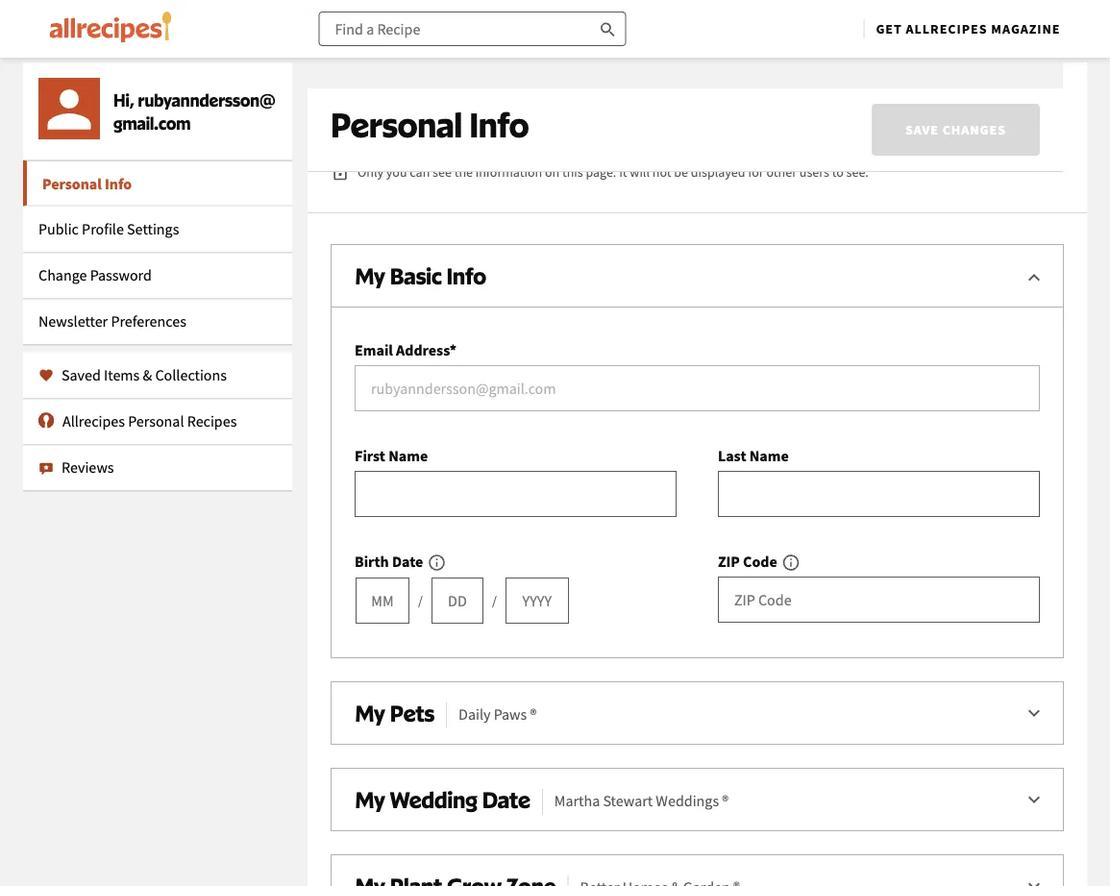 Task type: describe. For each thing, give the bounding box(es) containing it.
2 vertical spatial info
[[447, 262, 487, 289]]

Search text field
[[319, 12, 626, 46]]

public profile settings link
[[23, 206, 292, 252]]

saved items & collections link
[[23, 352, 292, 399]]

reviews link
[[23, 445, 292, 491]]

MM field
[[356, 578, 410, 624]]

0 horizontal spatial date
[[392, 552, 423, 571]]

address.
[[912, 96, 973, 117]]

daily paws ®
[[459, 705, 537, 724]]

allrecipes personal recipes link
[[23, 399, 292, 445]]

change password link
[[23, 252, 292, 299]]

martha
[[555, 791, 600, 811]]

0 vertical spatial ®
[[530, 705, 537, 724]]

hi,
[[113, 89, 138, 110]]

1 horizontal spatial ®
[[722, 791, 729, 811]]

1 horizontal spatial allrecipes
[[906, 20, 988, 38]]

password
[[90, 266, 152, 285]]

change
[[38, 266, 87, 285]]

code
[[743, 552, 778, 571]]

experience
[[747, 123, 826, 144]]

First Name field
[[355, 471, 677, 517]]

newsletter preferences link
[[23, 299, 292, 345]]

see.
[[847, 163, 869, 181]]

my for my pets
[[355, 700, 386, 727]]

magazine
[[992, 20, 1061, 38]]

for inside 'these details will be used for all the meredith profiles associated with your email address. by filling out this information, you will receive a more personalized experience across all meredith websites.'
[[518, 96, 538, 117]]

these
[[331, 96, 374, 117]]

rubyanndersson@
[[138, 89, 275, 110]]

personal inside 'link'
[[128, 412, 184, 431]]

rubyanndersson@ gmail.com
[[113, 89, 275, 133]]

websites.
[[968, 123, 1036, 144]]

1 horizontal spatial date
[[482, 786, 531, 813]]

filling
[[998, 96, 1039, 117]]

reviews
[[62, 458, 114, 477]]

public
[[38, 220, 79, 239]]

it
[[619, 163, 627, 181]]

the inside 'these details will be used for all the meredith profiles associated with your email address. by filling out this information, you will receive a more personalized experience across all meredith websites.'
[[563, 96, 586, 117]]

not
[[653, 163, 672, 181]]

DD field
[[432, 578, 484, 624]]

profiles
[[658, 96, 712, 117]]

&
[[143, 366, 152, 385]]

Last Name field
[[718, 471, 1040, 517]]

information,
[[389, 123, 479, 144]]

personalized
[[651, 123, 744, 144]]

details
[[377, 96, 426, 117]]

email
[[868, 96, 908, 117]]

items
[[104, 366, 140, 385]]

gmail.com
[[113, 112, 191, 133]]

displayed
[[691, 163, 746, 181]]

to
[[832, 163, 844, 181]]

1 horizontal spatial this
[[562, 163, 583, 181]]

associated
[[716, 96, 793, 117]]

my wedding date
[[355, 786, 531, 813]]

1 horizontal spatial meredith
[[900, 123, 965, 144]]

0 vertical spatial info
[[470, 104, 529, 146]]

paws
[[494, 705, 527, 724]]

out
[[331, 123, 355, 144]]

2 / from the left
[[492, 592, 497, 610]]

1 / from the left
[[418, 592, 423, 610]]

email
[[355, 340, 393, 360]]

information
[[476, 163, 542, 181]]

first name
[[355, 446, 428, 465]]

1 vertical spatial info
[[105, 175, 132, 194]]

receive
[[542, 123, 593, 144]]

only you can see the information on this page. it will not be displayed for other users to see.
[[358, 163, 869, 181]]

saved
[[62, 366, 101, 385]]

change password
[[38, 266, 152, 285]]

saved items & collections
[[62, 366, 227, 385]]

my for my basic info
[[355, 262, 386, 289]]

last name
[[718, 446, 789, 465]]

newsletter
[[38, 312, 108, 331]]

birth date
[[355, 552, 423, 571]]

1 vertical spatial all
[[879, 123, 897, 144]]

1 horizontal spatial for
[[748, 163, 764, 181]]

your
[[832, 96, 865, 117]]

my pets
[[355, 700, 435, 727]]

other
[[767, 163, 797, 181]]

zip
[[718, 552, 740, 571]]

my basic info
[[355, 262, 487, 289]]

get allrecipes magazine
[[876, 20, 1061, 38]]

name for first name
[[389, 446, 428, 465]]

by
[[977, 96, 995, 117]]

you inside 'these details will be used for all the meredith profiles associated with your email address. by filling out this information, you will receive a more personalized experience across all meredith websites.'
[[483, 123, 509, 144]]

stewart
[[603, 791, 653, 811]]

see
[[433, 163, 452, 181]]

zip code
[[718, 552, 778, 571]]

0 vertical spatial personal
[[331, 104, 463, 146]]

chevron image for my pets
[[1023, 703, 1046, 726]]

name for last name
[[750, 446, 789, 465]]



Task type: locate. For each thing, give the bounding box(es) containing it.
0 horizontal spatial you
[[386, 163, 407, 181]]

birth
[[355, 552, 389, 571]]

1 vertical spatial allrecipes
[[63, 412, 125, 431]]

1 vertical spatial chevron image
[[1023, 789, 1046, 813]]

personal info up profile
[[42, 175, 132, 194]]

weddings
[[656, 791, 719, 811]]

1 vertical spatial meredith
[[900, 123, 965, 144]]

email address*
[[355, 340, 457, 360]]

0 horizontal spatial /
[[418, 592, 423, 610]]

can
[[410, 163, 430, 181]]

0 horizontal spatial name
[[389, 446, 428, 465]]

chevron image for my wedding date
[[1023, 789, 1046, 813]]

0 horizontal spatial this
[[359, 123, 386, 144]]

address*
[[396, 340, 457, 360]]

will up information,
[[429, 96, 454, 117]]

0 vertical spatial chevron image
[[1023, 265, 1046, 288]]

you down the used
[[483, 123, 509, 144]]

chevron image
[[1023, 703, 1046, 726], [1023, 789, 1046, 813]]

® right "paws"
[[530, 705, 537, 724]]

chevron image
[[1023, 265, 1046, 288], [1023, 876, 1046, 887]]

with
[[796, 96, 828, 117]]

®
[[530, 705, 537, 724], [722, 791, 729, 811]]

1 vertical spatial the
[[454, 163, 473, 181]]

2 horizontal spatial will
[[630, 163, 650, 181]]

this inside 'these details will be used for all the meredith profiles associated with your email address. by filling out this information, you will receive a more personalized experience across all meredith websites.'
[[359, 123, 386, 144]]

1 horizontal spatial all
[[879, 123, 897, 144]]

be right "not"
[[674, 163, 689, 181]]

be left the used
[[458, 96, 476, 117]]

newsletter preferences
[[38, 312, 186, 331]]

1 vertical spatial will
[[513, 123, 538, 144]]

pets
[[390, 700, 435, 727]]

all up receive
[[542, 96, 559, 117]]

for
[[518, 96, 538, 117], [748, 163, 764, 181]]

0 horizontal spatial personal info
[[42, 175, 132, 194]]

used
[[480, 96, 514, 117]]

1 horizontal spatial will
[[513, 123, 538, 144]]

1 horizontal spatial personal info
[[331, 104, 529, 146]]

2 vertical spatial personal
[[128, 412, 184, 431]]

my left pets
[[355, 700, 386, 727]]

all
[[542, 96, 559, 117], [879, 123, 897, 144]]

first
[[355, 446, 386, 465]]

name right 'first'
[[389, 446, 428, 465]]

this right on
[[562, 163, 583, 181]]

my for my wedding date
[[355, 786, 386, 813]]

0 vertical spatial my
[[355, 262, 386, 289]]

0 horizontal spatial for
[[518, 96, 538, 117]]

meredith down address.
[[900, 123, 965, 144]]

1 vertical spatial for
[[748, 163, 764, 181]]

personal info
[[331, 104, 529, 146], [42, 175, 132, 194]]

allrecipes right "get"
[[906, 20, 988, 38]]

settings
[[127, 220, 179, 239]]

will right "it" on the top right of the page
[[630, 163, 650, 181]]

2 chevron image from the top
[[1023, 789, 1046, 813]]

ZIP Code field
[[718, 577, 1040, 623]]

0 vertical spatial personal info
[[331, 104, 529, 146]]

personal
[[331, 104, 463, 146], [42, 175, 102, 194], [128, 412, 184, 431]]

1 horizontal spatial the
[[563, 96, 586, 117]]

1 vertical spatial date
[[482, 786, 531, 813]]

1 vertical spatial this
[[562, 163, 583, 181]]

/ left dd field
[[418, 592, 423, 610]]

the right see
[[454, 163, 473, 181]]

0 horizontal spatial meredith
[[590, 96, 655, 117]]

0 horizontal spatial the
[[454, 163, 473, 181]]

for right the used
[[518, 96, 538, 117]]

Email Address* field
[[355, 365, 1040, 412]]

0 horizontal spatial be
[[458, 96, 476, 117]]

0 vertical spatial you
[[483, 123, 509, 144]]

personal info link
[[23, 160, 292, 206]]

this
[[359, 123, 386, 144], [562, 163, 583, 181]]

1 vertical spatial ®
[[722, 791, 729, 811]]

0 vertical spatial be
[[458, 96, 476, 117]]

1 horizontal spatial name
[[750, 446, 789, 465]]

personal up the public
[[42, 175, 102, 194]]

0 horizontal spatial ®
[[530, 705, 537, 724]]

1 my from the top
[[355, 262, 386, 289]]

my left wedding
[[355, 786, 386, 813]]

info up information
[[470, 104, 529, 146]]

personal info up can
[[331, 104, 529, 146]]

get allrecipes magazine link
[[876, 20, 1061, 38]]

1 vertical spatial be
[[674, 163, 689, 181]]

1 vertical spatial personal info
[[42, 175, 132, 194]]

public profile settings
[[38, 220, 179, 239]]

2 name from the left
[[750, 446, 789, 465]]

you left can
[[386, 163, 407, 181]]

meredith up more
[[590, 96, 655, 117]]

get
[[876, 20, 903, 38]]

info up the public profile settings
[[105, 175, 132, 194]]

1 vertical spatial chevron image
[[1023, 876, 1046, 887]]

1 horizontal spatial /
[[492, 592, 497, 610]]

date right birth
[[392, 552, 423, 571]]

date left "martha"
[[482, 786, 531, 813]]

1 vertical spatial you
[[386, 163, 407, 181]]

allrecipes personal recipes
[[63, 412, 237, 431]]

profile
[[82, 220, 124, 239]]

be
[[458, 96, 476, 117], [674, 163, 689, 181]]

collections
[[155, 366, 227, 385]]

allrecipes inside 'link'
[[63, 412, 125, 431]]

0 vertical spatial this
[[359, 123, 386, 144]]

will
[[429, 96, 454, 117], [513, 123, 538, 144], [630, 163, 650, 181]]

will down the used
[[513, 123, 538, 144]]

my left the basic at the left top
[[355, 262, 386, 289]]

YYYY field
[[506, 578, 569, 624]]

allrecipes
[[906, 20, 988, 38], [63, 412, 125, 431]]

across
[[829, 123, 876, 144]]

more
[[609, 123, 647, 144]]

date
[[392, 552, 423, 571], [482, 786, 531, 813]]

0 horizontal spatial personal
[[42, 175, 102, 194]]

0 vertical spatial chevron image
[[1023, 703, 1046, 726]]

0 horizontal spatial all
[[542, 96, 559, 117]]

1 name from the left
[[389, 446, 428, 465]]

my
[[355, 262, 386, 289], [355, 700, 386, 727], [355, 786, 386, 813]]

only
[[358, 163, 384, 181]]

0 vertical spatial for
[[518, 96, 538, 117]]

a
[[597, 123, 605, 144]]

you
[[483, 123, 509, 144], [386, 163, 407, 181]]

2 chevron image from the top
[[1023, 876, 1046, 887]]

users
[[800, 163, 830, 181]]

all down email
[[879, 123, 897, 144]]

0 vertical spatial meredith
[[590, 96, 655, 117]]

these details will be used for all the meredith profiles associated with your email address. by filling out this information, you will receive a more personalized experience across all meredith websites.
[[331, 96, 1039, 144]]

wedding
[[390, 786, 478, 813]]

0 vertical spatial date
[[392, 552, 423, 571]]

martha stewart weddings ®
[[555, 791, 729, 811]]

0 vertical spatial will
[[429, 96, 454, 117]]

name right 'last'
[[750, 446, 789, 465]]

2 vertical spatial will
[[630, 163, 650, 181]]

2 my from the top
[[355, 700, 386, 727]]

1 horizontal spatial be
[[674, 163, 689, 181]]

® right weddings
[[722, 791, 729, 811]]

2 vertical spatial my
[[355, 786, 386, 813]]

0 horizontal spatial allrecipes
[[63, 412, 125, 431]]

personal up can
[[331, 104, 463, 146]]

personal down saved items & collections link
[[128, 412, 184, 431]]

0 horizontal spatial will
[[429, 96, 454, 117]]

1 horizontal spatial personal
[[128, 412, 184, 431]]

1 chevron image from the top
[[1023, 703, 1046, 726]]

1 vertical spatial my
[[355, 700, 386, 727]]

3 my from the top
[[355, 786, 386, 813]]

daily
[[459, 705, 491, 724]]

1 horizontal spatial you
[[483, 123, 509, 144]]

recipes
[[187, 412, 237, 431]]

/
[[418, 592, 423, 610], [492, 592, 497, 610]]

preferences
[[111, 312, 186, 331]]

1 vertical spatial personal
[[42, 175, 102, 194]]

last
[[718, 446, 747, 465]]

0 vertical spatial the
[[563, 96, 586, 117]]

basic
[[390, 262, 442, 289]]

2 horizontal spatial personal
[[331, 104, 463, 146]]

page.
[[586, 163, 617, 181]]

0 vertical spatial allrecipes
[[906, 20, 988, 38]]

on
[[545, 163, 560, 181]]

info
[[470, 104, 529, 146], [105, 175, 132, 194], [447, 262, 487, 289]]

be inside 'these details will be used for all the meredith profiles associated with your email address. by filling out this information, you will receive a more personalized experience across all meredith websites.'
[[458, 96, 476, 117]]

info right the basic at the left top
[[447, 262, 487, 289]]

0 vertical spatial all
[[542, 96, 559, 117]]

1 chevron image from the top
[[1023, 265, 1046, 288]]

for left other
[[748, 163, 764, 181]]

the up receive
[[563, 96, 586, 117]]

allrecipes up reviews
[[63, 412, 125, 431]]

/ right dd field
[[492, 592, 497, 610]]

this right the out
[[359, 123, 386, 144]]



Task type: vqa. For each thing, say whether or not it's contained in the screenshot.
top the will
yes



